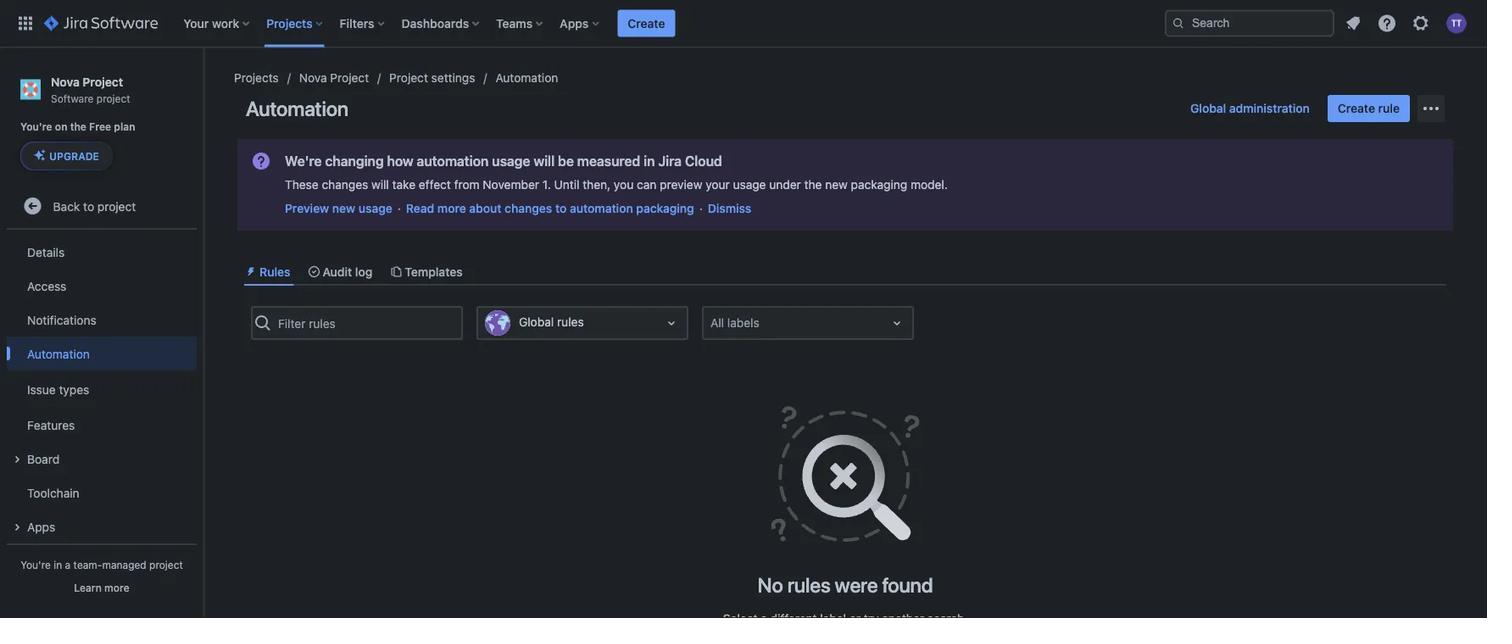 Task type: vqa. For each thing, say whether or not it's contained in the screenshot.
View all filters link
no



Task type: describe. For each thing, give the bounding box(es) containing it.
more inside learn more button
[[104, 582, 129, 593]]

dismiss
[[708, 201, 751, 215]]

1 horizontal spatial automation
[[570, 201, 633, 215]]

settings image
[[1411, 13, 1431, 33]]

your profile and settings image
[[1446, 13, 1467, 33]]

notifications image
[[1343, 13, 1363, 33]]

issue types link
[[7, 371, 197, 408]]

the inside the we're changing how automation usage will be measured in jira cloud these changes will take effect from november 1. until then, you can preview your usage under the new packaging model.
[[804, 178, 822, 192]]

expand image
[[7, 449, 27, 470]]

automation for notifications
[[27, 347, 90, 361]]

global rules
[[519, 315, 584, 329]]

access link
[[7, 269, 197, 303]]

board button
[[7, 442, 197, 476]]

administration
[[1229, 101, 1310, 115]]

0 horizontal spatial the
[[70, 121, 86, 132]]

teams
[[496, 16, 533, 30]]

packaging inside the we're changing how automation usage will be measured in jira cloud these changes will take effect from november 1. until then, you can preview your usage under the new packaging model.
[[851, 178, 907, 192]]

toolchain
[[27, 486, 79, 500]]

2 vertical spatial usage
[[358, 201, 392, 215]]

you're in a team-managed project
[[20, 559, 183, 571]]

notifications link
[[7, 303, 197, 337]]

your work
[[183, 16, 239, 30]]

preview new usage button
[[285, 200, 392, 217]]

toolchain link
[[7, 476, 197, 510]]

details
[[27, 245, 65, 259]]

nova project
[[299, 71, 369, 85]]

log
[[355, 265, 373, 279]]

learn more button
[[74, 581, 129, 594]]

we're changing how automation usage will be measured in jira cloud these changes will take effect from november 1. until then, you can preview your usage under the new packaging model.
[[285, 153, 948, 192]]

changes inside the we're changing how automation usage will be measured in jira cloud these changes will take effect from november 1. until then, you can preview your usage under the new packaging model.
[[322, 178, 368, 192]]

about
[[469, 201, 501, 215]]

Search field
[[1165, 10, 1334, 37]]

free
[[89, 121, 111, 132]]

0 vertical spatial will
[[534, 153, 555, 169]]

software
[[51, 92, 94, 104]]

sidebar navigation image
[[185, 68, 222, 102]]

board
[[27, 452, 59, 466]]

learn
[[74, 582, 102, 593]]

project inside nova project software project
[[96, 92, 130, 104]]

types
[[59, 382, 89, 396]]

project settings
[[389, 71, 475, 85]]

1.
[[542, 178, 551, 192]]

in inside the we're changing how automation usage will be measured in jira cloud these changes will take effect from november 1. until then, you can preview your usage under the new packaging model.
[[644, 153, 655, 169]]

rules for global
[[557, 315, 584, 329]]

audit log image
[[307, 265, 321, 279]]

all
[[710, 316, 724, 330]]

1 vertical spatial project
[[97, 199, 136, 213]]

projects link
[[234, 68, 279, 88]]

your work button
[[178, 10, 256, 37]]

0 vertical spatial more
[[437, 201, 466, 215]]

templates image
[[389, 265, 403, 279]]

projects button
[[261, 10, 329, 37]]

Filter rules field
[[273, 308, 461, 338]]

banner containing your work
[[0, 0, 1487, 47]]

be
[[558, 153, 574, 169]]

audit log
[[323, 265, 373, 279]]

we're
[[285, 153, 322, 169]]

automation inside the we're changing how automation usage will be measured in jira cloud these changes will take effect from november 1. until then, you can preview your usage under the new packaging model.
[[417, 153, 489, 169]]

project settings link
[[389, 68, 475, 88]]

dashboards
[[401, 16, 469, 30]]

global administration link
[[1180, 95, 1320, 122]]

all labels
[[710, 316, 759, 330]]

notifications
[[27, 313, 96, 327]]

0 horizontal spatial in
[[54, 559, 62, 571]]

measured
[[577, 153, 640, 169]]

nova project software project
[[51, 75, 130, 104]]

back to project
[[53, 199, 136, 213]]

learn more
[[74, 582, 129, 593]]

actions image
[[1421, 98, 1441, 119]]

you're for you're on the free plan
[[20, 121, 52, 132]]

can
[[637, 178, 656, 192]]

nova project link
[[299, 68, 369, 88]]

teams button
[[491, 10, 550, 37]]

dashboards button
[[396, 10, 486, 37]]

global for global rules
[[519, 315, 554, 329]]

model.
[[911, 178, 948, 192]]

apps button
[[7, 510, 197, 544]]

you're on the free plan
[[20, 121, 135, 132]]

labels
[[727, 316, 759, 330]]

preview new usage · read more about changes to automation packaging · dismiss
[[285, 201, 751, 215]]

1 horizontal spatial usage
[[492, 153, 530, 169]]

audit
[[323, 265, 352, 279]]

issue
[[27, 382, 56, 396]]

preview
[[285, 201, 329, 215]]

dismiss button
[[708, 200, 751, 217]]

get up and running quickly image
[[771, 406, 919, 542]]

under
[[769, 178, 801, 192]]

global for global administration
[[1190, 101, 1226, 115]]

help image
[[1377, 13, 1397, 33]]

were
[[835, 573, 878, 597]]

you're for you're in a team-managed project
[[20, 559, 51, 571]]

plan
[[114, 121, 135, 132]]

read more about changes to automation packaging button
[[406, 200, 694, 217]]

rules for no
[[787, 573, 830, 597]]

on
[[55, 121, 67, 132]]



Task type: locate. For each thing, give the bounding box(es) containing it.
automation link for project settings
[[496, 68, 558, 88]]

0 vertical spatial the
[[70, 121, 86, 132]]

cloud
[[685, 153, 722, 169]]

access
[[27, 279, 66, 293]]

how
[[387, 153, 413, 169]]

changes down november
[[505, 201, 552, 215]]

0 horizontal spatial ·
[[397, 201, 401, 215]]

appswitcher icon image
[[15, 13, 36, 33]]

your
[[706, 178, 730, 192]]

project up plan
[[96, 92, 130, 104]]

tab list
[[237, 258, 1453, 286]]

to inside back to project link
[[83, 199, 94, 213]]

create left rule
[[1338, 101, 1375, 115]]

project up software
[[83, 75, 123, 89]]

project right the managed
[[149, 559, 183, 571]]

1 horizontal spatial automation link
[[496, 68, 558, 88]]

will left be
[[534, 153, 555, 169]]

project up details link
[[97, 199, 136, 213]]

create for create
[[628, 16, 665, 30]]

0 vertical spatial changes
[[322, 178, 368, 192]]

usage up november
[[492, 153, 530, 169]]

you're
[[20, 121, 52, 132], [20, 559, 51, 571]]

nova for nova project
[[299, 71, 327, 85]]

automation link up types
[[7, 337, 197, 371]]

0 horizontal spatial more
[[104, 582, 129, 593]]

more down 'from' on the left of page
[[437, 201, 466, 215]]

back
[[53, 199, 80, 213]]

changing
[[325, 153, 384, 169]]

then,
[[583, 178, 611, 192]]

no rules were found
[[758, 573, 933, 597]]

1 vertical spatial you're
[[20, 559, 51, 571]]

nova up software
[[51, 75, 80, 89]]

features link
[[7, 408, 197, 442]]

1 vertical spatial packaging
[[636, 201, 694, 215]]

2 · from the left
[[699, 201, 703, 215]]

0 horizontal spatial changes
[[322, 178, 368, 192]]

create rule
[[1338, 101, 1400, 115]]

1 vertical spatial apps
[[27, 520, 55, 534]]

0 vertical spatial new
[[825, 178, 848, 192]]

0 vertical spatial create
[[628, 16, 665, 30]]

1 vertical spatial the
[[804, 178, 822, 192]]

more
[[437, 201, 466, 215], [104, 582, 129, 593]]

apps button
[[555, 10, 606, 37]]

0 vertical spatial apps
[[560, 16, 589, 30]]

1 horizontal spatial more
[[437, 201, 466, 215]]

packaging
[[851, 178, 907, 192], [636, 201, 694, 215]]

1 vertical spatial automation
[[246, 97, 348, 120]]

projects inside popup button
[[266, 16, 313, 30]]

1 horizontal spatial changes
[[505, 201, 552, 215]]

you're left a
[[20, 559, 51, 571]]

preview
[[660, 178, 702, 192]]

usage down take
[[358, 201, 392, 215]]

0 horizontal spatial nova
[[51, 75, 80, 89]]

1 horizontal spatial automation
[[246, 97, 348, 120]]

upgrade
[[49, 150, 99, 162]]

from
[[454, 178, 480, 192]]

2 horizontal spatial automation
[[496, 71, 558, 85]]

projects right work
[[266, 16, 313, 30]]

open image
[[887, 313, 907, 333]]

0 horizontal spatial new
[[332, 201, 355, 215]]

0 vertical spatial you're
[[20, 121, 52, 132]]

· left dismiss
[[699, 201, 703, 215]]

2 horizontal spatial usage
[[733, 178, 766, 192]]

0 horizontal spatial automation
[[417, 153, 489, 169]]

0 vertical spatial rules
[[557, 315, 584, 329]]

1 horizontal spatial nova
[[299, 71, 327, 85]]

filters button
[[335, 10, 391, 37]]

new right preview
[[332, 201, 355, 215]]

0 vertical spatial project
[[96, 92, 130, 104]]

more down the managed
[[104, 582, 129, 593]]

will
[[534, 153, 555, 169], [371, 178, 389, 192]]

project for nova project software project
[[83, 75, 123, 89]]

take
[[392, 178, 415, 192]]

1 vertical spatial new
[[332, 201, 355, 215]]

details link
[[7, 235, 197, 269]]

create
[[628, 16, 665, 30], [1338, 101, 1375, 115]]

automation for project settings
[[496, 71, 558, 85]]

1 horizontal spatial project
[[330, 71, 369, 85]]

rules
[[259, 265, 290, 279]]

0 horizontal spatial rules
[[557, 315, 584, 329]]

filters
[[340, 16, 374, 30]]

1 vertical spatial projects
[[234, 71, 279, 85]]

new inside the we're changing how automation usage will be measured in jira cloud these changes will take effect from november 1. until then, you can preview your usage under the new packaging model.
[[825, 178, 848, 192]]

team-
[[73, 559, 102, 571]]

group containing details
[[7, 230, 197, 549]]

automation down nova project link
[[246, 97, 348, 120]]

automation down then,
[[570, 201, 633, 215]]

primary element
[[10, 0, 1165, 47]]

1 horizontal spatial the
[[804, 178, 822, 192]]

1 vertical spatial automation link
[[7, 337, 197, 371]]

· left read at the top of the page
[[397, 201, 401, 215]]

read
[[406, 201, 434, 215]]

rules image
[[244, 265, 258, 279]]

templates
[[405, 265, 463, 279]]

packaging down preview
[[636, 201, 694, 215]]

you
[[614, 178, 634, 192]]

apps inside button
[[27, 520, 55, 534]]

1 vertical spatial create
[[1338, 101, 1375, 115]]

0 horizontal spatial usage
[[358, 201, 392, 215]]

usage up dismiss
[[733, 178, 766, 192]]

automation down teams popup button
[[496, 71, 558, 85]]

0 horizontal spatial create
[[628, 16, 665, 30]]

1 horizontal spatial rules
[[787, 573, 830, 597]]

a
[[65, 559, 71, 571]]

in
[[644, 153, 655, 169], [54, 559, 62, 571]]

global
[[1190, 101, 1226, 115], [519, 315, 554, 329]]

project inside nova project software project
[[83, 75, 123, 89]]

0 vertical spatial global
[[1190, 101, 1226, 115]]

create right apps popup button
[[628, 16, 665, 30]]

banner
[[0, 0, 1487, 47]]

1 horizontal spatial will
[[534, 153, 555, 169]]

1 horizontal spatial in
[[644, 153, 655, 169]]

open image
[[661, 313, 682, 333]]

1 horizontal spatial apps
[[560, 16, 589, 30]]

automation link for notifications
[[7, 337, 197, 371]]

0 vertical spatial automation
[[417, 153, 489, 169]]

in left jira
[[644, 153, 655, 169]]

you're left on
[[20, 121, 52, 132]]

1 vertical spatial changes
[[505, 201, 552, 215]]

automation
[[496, 71, 558, 85], [246, 97, 348, 120], [27, 347, 90, 361]]

create button
[[617, 10, 675, 37]]

automation down notifications
[[27, 347, 90, 361]]

1 horizontal spatial create
[[1338, 101, 1375, 115]]

1 vertical spatial in
[[54, 559, 62, 571]]

1 vertical spatial global
[[519, 315, 554, 329]]

rules
[[557, 315, 584, 329], [787, 573, 830, 597]]

tab list containing rules
[[237, 258, 1453, 286]]

automation link
[[496, 68, 558, 88], [7, 337, 197, 371]]

project
[[96, 92, 130, 104], [97, 199, 136, 213], [149, 559, 183, 571]]

1 · from the left
[[397, 201, 401, 215]]

1 horizontal spatial global
[[1190, 101, 1226, 115]]

the right on
[[70, 121, 86, 132]]

nova for nova project software project
[[51, 75, 80, 89]]

1 vertical spatial usage
[[733, 178, 766, 192]]

jira software image
[[44, 13, 158, 33], [44, 13, 158, 33]]

1 vertical spatial more
[[104, 582, 129, 593]]

nova
[[299, 71, 327, 85], [51, 75, 80, 89]]

changes
[[322, 178, 368, 192], [505, 201, 552, 215]]

1 horizontal spatial packaging
[[851, 178, 907, 192]]

automation up 'from' on the left of page
[[417, 153, 489, 169]]

to
[[83, 199, 94, 213], [555, 201, 567, 215]]

2 vertical spatial automation
[[27, 347, 90, 361]]

1 vertical spatial will
[[371, 178, 389, 192]]

upgrade button
[[21, 143, 112, 170]]

global administration
[[1190, 101, 1310, 115]]

0 horizontal spatial automation
[[27, 347, 90, 361]]

0 horizontal spatial to
[[83, 199, 94, 213]]

nova right the projects link
[[299, 71, 327, 85]]

november
[[483, 178, 539, 192]]

apps down toolchain
[[27, 520, 55, 534]]

0 vertical spatial packaging
[[851, 178, 907, 192]]

create for create rule
[[1338, 101, 1375, 115]]

issue types
[[27, 382, 89, 396]]

0 vertical spatial projects
[[266, 16, 313, 30]]

apps inside popup button
[[560, 16, 589, 30]]

no
[[758, 573, 783, 597]]

apps
[[560, 16, 589, 30], [27, 520, 55, 534]]

automation link down teams popup button
[[496, 68, 558, 88]]

rule
[[1378, 101, 1400, 115]]

settings
[[431, 71, 475, 85]]

1 vertical spatial automation
[[570, 201, 633, 215]]

0 horizontal spatial automation link
[[7, 337, 197, 371]]

new right the under
[[825, 178, 848, 192]]

create inside primary element
[[628, 16, 665, 30]]

automation
[[417, 153, 489, 169], [570, 201, 633, 215]]

1 horizontal spatial ·
[[699, 201, 703, 215]]

create rule button
[[1328, 95, 1410, 122]]

in left a
[[54, 559, 62, 571]]

0 horizontal spatial project
[[83, 75, 123, 89]]

the right the under
[[804, 178, 822, 192]]

projects for projects popup button
[[266, 16, 313, 30]]

1 vertical spatial rules
[[787, 573, 830, 597]]

2 you're from the top
[[20, 559, 51, 571]]

0 horizontal spatial global
[[519, 315, 554, 329]]

expand image
[[7, 517, 27, 538]]

changes up preview new usage button
[[322, 178, 368, 192]]

group
[[7, 230, 197, 549]]

features
[[27, 418, 75, 432]]

search image
[[1172, 17, 1185, 30]]

0 vertical spatial usage
[[492, 153, 530, 169]]

managed
[[102, 559, 146, 571]]

0 vertical spatial automation link
[[496, 68, 558, 88]]

projects for the projects link
[[234, 71, 279, 85]]

project left settings
[[389, 71, 428, 85]]

0 horizontal spatial apps
[[27, 520, 55, 534]]

the
[[70, 121, 86, 132], [804, 178, 822, 192]]

usage
[[492, 153, 530, 169], [733, 178, 766, 192], [358, 201, 392, 215]]

1 horizontal spatial new
[[825, 178, 848, 192]]

work
[[212, 16, 239, 30]]

these
[[285, 178, 319, 192]]

projects right sidebar navigation icon
[[234, 71, 279, 85]]

your
[[183, 16, 209, 30]]

jira
[[658, 153, 682, 169]]

1 you're from the top
[[20, 121, 52, 132]]

to down until
[[555, 201, 567, 215]]

2 horizontal spatial project
[[389, 71, 428, 85]]

found
[[882, 573, 933, 597]]

0 horizontal spatial packaging
[[636, 201, 694, 215]]

to right back
[[83, 199, 94, 213]]

0 horizontal spatial will
[[371, 178, 389, 192]]

apps right teams popup button
[[560, 16, 589, 30]]

project down filters
[[330, 71, 369, 85]]

project for nova project
[[330, 71, 369, 85]]

nova inside nova project software project
[[51, 75, 80, 89]]

1 horizontal spatial to
[[555, 201, 567, 215]]

back to project link
[[7, 189, 197, 223]]

effect
[[419, 178, 451, 192]]

0 vertical spatial automation
[[496, 71, 558, 85]]

packaging left model.
[[851, 178, 907, 192]]

projects
[[266, 16, 313, 30], [234, 71, 279, 85]]

will left take
[[371, 178, 389, 192]]

2 vertical spatial project
[[149, 559, 183, 571]]

0 vertical spatial in
[[644, 153, 655, 169]]



